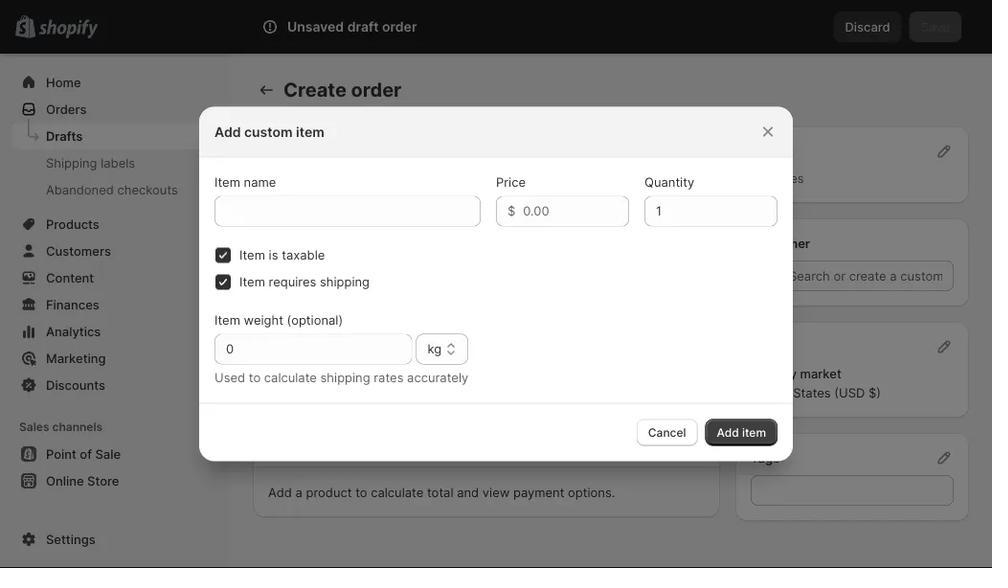 Task type: describe. For each thing, give the bounding box(es) containing it.
product
[[306, 485, 352, 500]]

$)
[[869, 385, 882, 400]]

rates
[[374, 370, 404, 385]]

primary
[[751, 366, 797, 381]]

states
[[794, 385, 832, 400]]

channels
[[52, 420, 103, 434]]

item inside button
[[680, 144, 705, 159]]

1 horizontal spatial to
[[356, 485, 368, 500]]

add custom item inside add custom item dialog
[[215, 124, 325, 140]]

shopify image
[[39, 20, 98, 39]]

not
[[414, 391, 435, 406]]

settings
[[46, 532, 96, 547]]

a
[[296, 485, 303, 500]]

used to calculate shipping rates accurately
[[215, 370, 469, 385]]

name
[[244, 175, 276, 190]]

create
[[284, 78, 347, 102]]

add custom item dialog
[[0, 107, 993, 462]]

add item
[[717, 426, 767, 439]]

abandoned checkouts link
[[12, 176, 219, 203]]

1 shipping from the top
[[320, 275, 370, 289]]

cancel button
[[637, 419, 698, 446]]

1 vertical spatial order
[[351, 78, 402, 102]]

item requires shipping
[[240, 275, 370, 289]]

browse
[[650, 176, 694, 191]]

item for item requires shipping
[[240, 275, 265, 289]]

item for item is taxable
[[240, 248, 265, 263]]

unsaved draft order
[[288, 19, 417, 35]]

add up item name
[[215, 124, 241, 140]]

abandoned checkouts
[[46, 182, 178, 197]]

view
[[483, 485, 510, 500]]

labels
[[101, 155, 135, 170]]

Item name text field
[[215, 196, 481, 227]]

market
[[801, 366, 842, 381]]

price
[[496, 175, 526, 190]]

taxable
[[282, 248, 325, 263]]

item is taxable
[[240, 248, 325, 263]]

payment
[[514, 485, 565, 500]]

requires
[[269, 275, 317, 289]]

sales channels
[[19, 420, 103, 434]]

discard
[[846, 19, 891, 34]]

shipping labels link
[[12, 150, 219, 176]]

Quantity number field
[[645, 196, 750, 227]]

accurately
[[407, 370, 469, 385]]

drafts
[[46, 128, 83, 143]]

discounts
[[46, 378, 105, 393]]

kg
[[428, 342, 442, 357]]

to inside dialog
[[249, 370, 261, 385]]

and
[[457, 485, 479, 500]]

calculated
[[439, 391, 499, 406]]

orders
[[46, 102, 87, 116]]

search
[[261, 19, 302, 34]]

add inside button
[[606, 144, 629, 159]]

add item button
[[706, 419, 778, 446]]

primary market united states (usd $)
[[751, 366, 882, 400]]

shipping labels
[[46, 155, 135, 170]]

subtotal
[[281, 287, 330, 301]]

payment
[[268, 247, 321, 262]]

item name
[[215, 175, 276, 190]]

no notes
[[751, 171, 805, 185]]

cancel
[[649, 426, 687, 439]]

(usd
[[835, 385, 866, 400]]

add custom item button
[[594, 138, 717, 165]]

add left a
[[268, 485, 292, 500]]

home link
[[12, 69, 219, 96]]



Task type: locate. For each thing, give the bounding box(es) containing it.
0 vertical spatial item
[[296, 124, 325, 140]]

0 vertical spatial custom
[[244, 124, 293, 140]]

2 vertical spatial item
[[743, 426, 767, 439]]

add right the cancel
[[717, 426, 740, 439]]

discard link
[[834, 12, 903, 42]]

quantity
[[645, 175, 695, 190]]

0 horizontal spatial to
[[249, 370, 261, 385]]

order right draft
[[382, 19, 417, 35]]

sales channels button
[[12, 414, 219, 441]]

weight
[[244, 313, 284, 328]]

calculate down item weight (optional) "number field"
[[264, 370, 317, 385]]

tags
[[751, 450, 781, 465]]

item left 'weight'
[[215, 313, 241, 328]]

calculate
[[264, 370, 317, 385], [371, 485, 424, 500]]

$
[[508, 204, 516, 219]]

1 vertical spatial add custom item
[[606, 144, 705, 159]]

create order
[[284, 78, 402, 102]]

1 vertical spatial calculate
[[371, 485, 424, 500]]

calculate inside add custom item dialog
[[264, 370, 317, 385]]

is
[[269, 248, 278, 263]]

orders link
[[12, 96, 219, 123]]

0 vertical spatial order
[[382, 19, 417, 35]]

order right create
[[351, 78, 402, 102]]

shipping
[[320, 275, 370, 289], [321, 370, 371, 385]]

discounts link
[[12, 372, 219, 399]]

no
[[751, 171, 768, 185]]

to right used
[[249, 370, 261, 385]]

shipping
[[46, 155, 97, 170]]

unsaved
[[288, 19, 344, 35]]

total
[[427, 485, 454, 500]]

add inside 'button'
[[717, 426, 740, 439]]

Item weight (optional) number field
[[215, 334, 384, 365]]

notes
[[772, 171, 805, 185]]

item
[[215, 175, 241, 190], [240, 248, 265, 263], [240, 275, 265, 289], [215, 313, 241, 328]]

drafts link
[[12, 123, 219, 150]]

1 horizontal spatial add custom item
[[606, 144, 705, 159]]

to
[[249, 370, 261, 385], [356, 485, 368, 500]]

search button
[[230, 12, 786, 42]]

0 horizontal spatial add custom item
[[215, 124, 325, 140]]

$0.00 up the cancel
[[659, 391, 693, 406]]

customer
[[751, 236, 811, 251]]

0 horizontal spatial custom
[[244, 124, 293, 140]]

1 vertical spatial $0.00
[[657, 422, 693, 437]]

market
[[751, 339, 794, 354]]

item weight (optional)
[[215, 313, 343, 328]]

sales
[[19, 420, 49, 434]]

item up quantity
[[680, 144, 705, 159]]

to right "product"
[[356, 485, 368, 500]]

shipping up (optional)
[[320, 275, 370, 289]]

home
[[46, 75, 81, 90]]

item up products
[[296, 124, 325, 140]]

1 horizontal spatial custom
[[633, 144, 676, 159]]

not calculated
[[414, 391, 499, 406]]

0 vertical spatial add custom item
[[215, 124, 325, 140]]

1 horizontal spatial item
[[680, 144, 705, 159]]

united
[[751, 385, 790, 400]]

1 horizontal spatial calculate
[[371, 485, 424, 500]]

add custom item
[[215, 124, 325, 140], [606, 144, 705, 159]]

used
[[215, 370, 245, 385]]

add custom item up quantity
[[606, 144, 705, 159]]

products
[[268, 144, 323, 159]]

add custom item up products
[[215, 124, 325, 140]]

—
[[414, 348, 427, 363]]

0 vertical spatial shipping
[[320, 275, 370, 289]]

custom up quantity
[[633, 144, 676, 159]]

draft
[[348, 19, 379, 35]]

item left is
[[240, 248, 265, 263]]

item up the tags
[[743, 426, 767, 439]]

item left name
[[215, 175, 241, 190]]

notes
[[751, 144, 787, 159]]

2 shipping from the top
[[321, 370, 371, 385]]

settings link
[[12, 526, 219, 553]]

$0.00
[[659, 391, 693, 406], [657, 422, 693, 437]]

0 horizontal spatial item
[[296, 124, 325, 140]]

0 horizontal spatial calculate
[[264, 370, 317, 385]]

add a product to calculate total and view payment options.
[[268, 485, 616, 500]]

add up price text box at right
[[606, 144, 629, 159]]

shipping left rates
[[321, 370, 371, 385]]

1 vertical spatial to
[[356, 485, 368, 500]]

2 horizontal spatial item
[[743, 426, 767, 439]]

checkouts
[[117, 182, 178, 197]]

item inside 'button'
[[743, 426, 767, 439]]

custom inside button
[[633, 144, 676, 159]]

options.
[[568, 485, 616, 500]]

0 vertical spatial $0.00
[[659, 391, 693, 406]]

0 vertical spatial calculate
[[264, 370, 317, 385]]

1 vertical spatial custom
[[633, 144, 676, 159]]

custom up products
[[244, 124, 293, 140]]

custom inside dialog
[[244, 124, 293, 140]]

1 vertical spatial shipping
[[321, 370, 371, 385]]

Price text field
[[524, 196, 630, 227]]

order
[[382, 19, 417, 35], [351, 78, 402, 102]]

item
[[296, 124, 325, 140], [680, 144, 705, 159], [743, 426, 767, 439]]

add
[[215, 124, 241, 140], [606, 144, 629, 159], [717, 426, 740, 439], [268, 485, 292, 500]]

item for item weight (optional)
[[215, 313, 241, 328]]

1 vertical spatial item
[[680, 144, 705, 159]]

custom
[[244, 124, 293, 140], [633, 144, 676, 159]]

0 vertical spatial to
[[249, 370, 261, 385]]

browse button
[[638, 169, 705, 199]]

$0.00 left add item
[[657, 422, 693, 437]]

item up 'weight'
[[240, 275, 265, 289]]

(optional)
[[287, 313, 343, 328]]

abandoned
[[46, 182, 114, 197]]

item for item name
[[215, 175, 241, 190]]

calculate left total
[[371, 485, 424, 500]]

add custom item inside add custom item button
[[606, 144, 705, 159]]



Task type: vqa. For each thing, say whether or not it's contained in the screenshot.
Order to the bottom
yes



